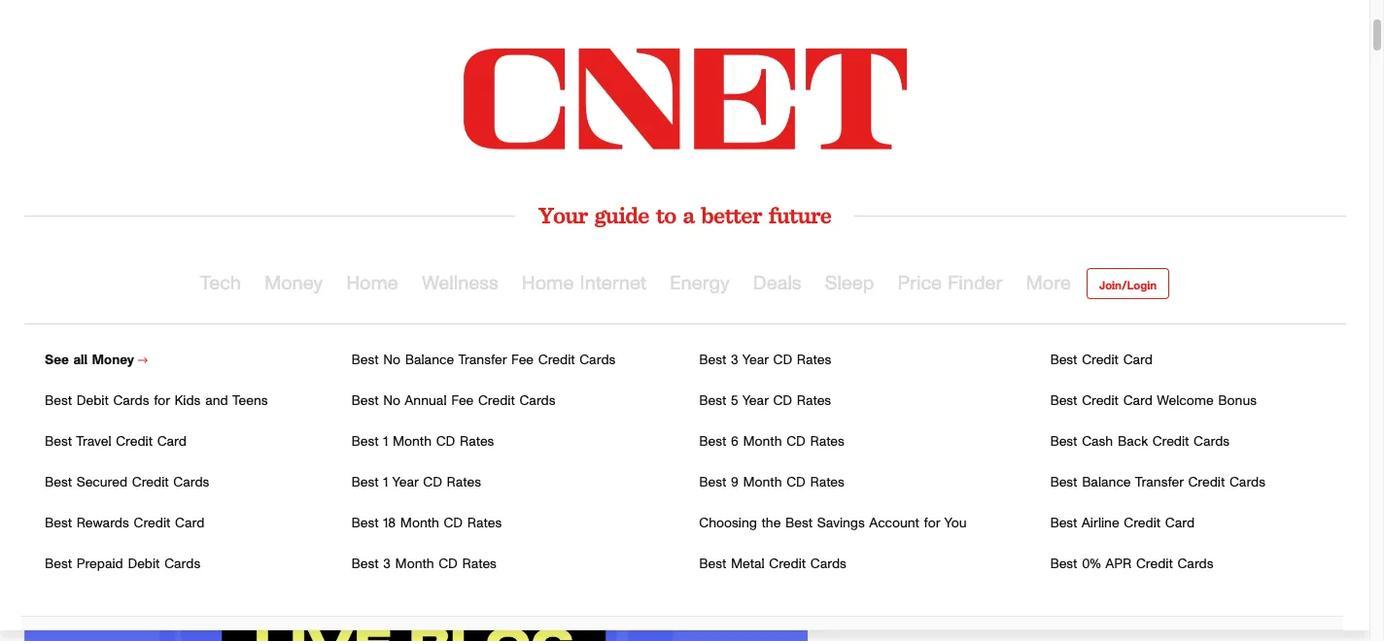Task type: describe. For each thing, give the bounding box(es) containing it.
best metal credit cards
[[699, 558, 847, 572]]

1 horizontal spatial fee
[[511, 354, 534, 367]]

1 vertical spatial fee
[[451, 395, 474, 408]]

vetted
[[914, 360, 1002, 398]]

cd for best 1 year cd rates
[[423, 476, 442, 490]]

best 0% apr credit cards
[[1050, 558, 1214, 572]]

card for best airline credit card
[[1165, 517, 1195, 531]]

and for hand-
[[1037, 464, 1060, 478]]

cards down best rewards credit card link
[[164, 558, 200, 572]]

sales
[[1001, 464, 1032, 478]]

best for best 9 month cd rates
[[699, 476, 726, 490]]

best metal credit cards link
[[699, 558, 847, 572]]

rates for best 6 month cd rates
[[810, 435, 845, 449]]

black inside shop trending black friday sales and hand-picked discounts from our expert deal hunters.
[[922, 464, 956, 478]]

rates for best 1 year cd rates
[[447, 476, 481, 490]]

our
[[1241, 464, 1261, 478]]

better
[[701, 201, 762, 229]]

best 3 year cd rates
[[699, 354, 831, 367]]

best 6 month cd rates
[[699, 435, 845, 449]]

cd for best 6 month cd rates
[[787, 435, 806, 449]]

best for best no annual fee credit cards
[[351, 395, 379, 408]]

prepaid
[[77, 558, 123, 572]]

best for best prepaid debit cards
[[45, 558, 72, 572]]

best for best rewards credit card
[[45, 517, 72, 531]]

cards right 'apr'
[[1178, 558, 1214, 572]]

deal
[[1308, 464, 1334, 478]]

choosing the best savings account for you
[[699, 517, 967, 531]]

best for best credit card
[[1050, 354, 1077, 367]]

best prepaid debit cards
[[45, 558, 200, 572]]

metal
[[731, 558, 765, 572]]

best credit card link
[[1050, 354, 1153, 367]]

best travel credit card link
[[45, 435, 187, 449]]

rates for best 1 month cd rates
[[460, 435, 494, 449]]

home internet
[[522, 274, 646, 294]]

best for best debit cards for kids and teens
[[45, 395, 72, 408]]

oram
[[886, 525, 920, 537]]

best airline credit card link
[[1050, 517, 1195, 531]]

adam
[[849, 525, 882, 537]]

early
[[1228, 324, 1301, 362]]

0 horizontal spatial debit
[[77, 395, 109, 408]]

internet
[[580, 274, 646, 294]]

best 6 month cd rates link
[[699, 435, 845, 449]]

shop trending black friday sales and hand-picked discounts from our expert deal hunters.
[[831, 464, 1334, 497]]

best 1 year cd rates
[[351, 476, 481, 490]]

best no annual fee credit cards
[[351, 395, 556, 408]]

best for best secured credit cards
[[45, 476, 72, 490]]

cards left deal
[[1230, 476, 1266, 490]]

by adam oram
[[831, 525, 920, 537]]

month for 1
[[393, 435, 432, 449]]

best secured credit cards link
[[45, 476, 209, 490]]

the
[[762, 517, 781, 531]]

month for 9
[[743, 476, 782, 490]]

best for best balance transfer credit cards
[[1050, 476, 1077, 490]]

shop
[[831, 464, 863, 478]]

0 vertical spatial transfer
[[458, 354, 507, 367]]

0 vertical spatial for
[[154, 395, 170, 408]]

rates for best 3 year cd rates
[[797, 354, 831, 367]]

friday inside shop trending black friday sales and hand-picked discounts from our expert deal hunters.
[[960, 464, 997, 478]]

best credit card welcome bonus link
[[1050, 395, 1257, 408]]

best for best 1 year cd rates
[[351, 476, 379, 490]]

0 horizontal spatial deals
[[753, 274, 802, 294]]

your guide to a better future
[[538, 201, 831, 229]]

rates for best 9 month cd rates
[[810, 476, 845, 490]]

1 horizontal spatial money
[[264, 274, 323, 294]]

discounts
[[1145, 464, 1203, 478]]

best cash back credit cards link
[[1050, 435, 1230, 449]]

cd for best 3 year cd rates
[[773, 354, 792, 367]]

guide
[[595, 201, 649, 229]]

travel
[[76, 435, 111, 449]]

wellness
[[422, 274, 499, 294]]

best 5 year cd rates
[[699, 395, 831, 408]]

black friday 2023 live blog: early deals vetted by experts
[[831, 324, 1301, 398]]

best 18 month cd rates link
[[351, 517, 502, 531]]

rewards
[[77, 517, 129, 531]]

best 9 month cd rates link
[[699, 476, 845, 490]]

best 5 year cd rates link
[[699, 395, 831, 408]]

live
[[1087, 324, 1145, 362]]

welcome
[[1157, 395, 1214, 408]]

sleep
[[825, 274, 874, 294]]

hand-
[[1064, 464, 1100, 478]]

trending
[[868, 464, 918, 478]]

finder
[[948, 274, 1003, 294]]

a
[[683, 201, 694, 229]]

2023
[[1011, 324, 1078, 362]]

best 3 month cd rates
[[351, 558, 497, 572]]

1 vertical spatial transfer
[[1135, 476, 1184, 490]]

bonus
[[1218, 395, 1257, 408]]

0%
[[1082, 558, 1101, 572]]

best 3 year cd rates link
[[699, 354, 831, 367]]

0 horizontal spatial balance
[[405, 354, 454, 367]]

best rewards credit card link
[[45, 517, 204, 531]]

black friday live blog 2023 2.png image
[[24, 325, 808, 642]]

picked
[[1100, 464, 1140, 478]]

best cash back credit cards
[[1050, 435, 1230, 449]]

best for best 3 year cd rates
[[699, 354, 726, 367]]

best for best 6 month cd rates
[[699, 435, 726, 449]]

deals inside black friday 2023 live blog: early deals vetted by experts
[[831, 360, 904, 398]]

1 for month
[[383, 435, 388, 449]]

best 1 year cd rates link
[[351, 476, 481, 490]]

best airline credit card
[[1050, 517, 1195, 531]]

tech
[[200, 274, 241, 294]]

home for home
[[346, 274, 398, 294]]

best 1 month cd rates
[[351, 435, 494, 449]]

cards up best travel credit card link
[[113, 395, 149, 408]]

cash
[[1082, 435, 1113, 449]]

energy
[[670, 274, 730, 294]]

best 1 month cd rates link
[[351, 435, 494, 449]]



Task type: vqa. For each thing, say whether or not it's contained in the screenshot.
INTERVIEWED
no



Task type: locate. For each thing, give the bounding box(es) containing it.
black down sleep
[[831, 324, 905, 362]]

5
[[731, 395, 738, 408]]

1 horizontal spatial for
[[924, 517, 940, 531]]

1 horizontal spatial and
[[1037, 464, 1060, 478]]

for left you
[[924, 517, 940, 531]]

year for 1
[[392, 476, 419, 490]]

cd for best 5 year cd rates
[[773, 395, 792, 408]]

1 vertical spatial debit
[[128, 558, 160, 572]]

year for 3
[[742, 354, 769, 367]]

1 vertical spatial black
[[922, 464, 956, 478]]

best for best metal credit cards
[[699, 558, 726, 572]]

to
[[656, 201, 676, 229]]

by
[[1011, 360, 1043, 398]]

and for teens
[[205, 395, 228, 408]]

friday down price finder link
[[914, 324, 1002, 362]]

best for best 0% apr credit cards
[[1050, 558, 1077, 572]]

0 vertical spatial deals
[[753, 274, 802, 294]]

1 vertical spatial and
[[1037, 464, 1060, 478]]

1 no from the top
[[383, 354, 400, 367]]

best 3 month cd rates link
[[351, 558, 497, 572]]

home for home internet
[[522, 274, 574, 294]]

best rewards credit card
[[45, 517, 204, 531]]

month right 18
[[400, 517, 439, 531]]

rates down best 18 month cd rates
[[462, 558, 497, 572]]

no for balance
[[383, 354, 400, 367]]

friday
[[914, 324, 1002, 362], [960, 464, 997, 478]]

apr
[[1105, 558, 1132, 572]]

and inside shop trending black friday sales and hand-picked discounts from our expert deal hunters.
[[1037, 464, 1060, 478]]

best for best credit card welcome bonus
[[1050, 395, 1077, 408]]

0 vertical spatial 3
[[731, 354, 738, 367]]

friday left sales
[[960, 464, 997, 478]]

18
[[383, 517, 396, 531]]

price
[[898, 274, 942, 294]]

0 vertical spatial 1
[[383, 435, 388, 449]]

1 for year
[[383, 476, 388, 490]]

0 horizontal spatial and
[[205, 395, 228, 408]]

best credit card welcome bonus
[[1050, 395, 1257, 408]]

0 vertical spatial black
[[831, 324, 905, 362]]

teens
[[232, 395, 268, 408]]

1 vertical spatial 1
[[383, 476, 388, 490]]

3 up 5
[[731, 354, 738, 367]]

1 horizontal spatial black
[[922, 464, 956, 478]]

best for best 18 month cd rates
[[351, 517, 379, 531]]

black right trending
[[922, 464, 956, 478]]

0 vertical spatial no
[[383, 354, 400, 367]]

fee right annual
[[451, 395, 474, 408]]

9
[[731, 476, 739, 490]]

from
[[1208, 464, 1236, 478]]

card down best secured credit cards
[[175, 517, 204, 531]]

cards up best rewards credit card on the left of page
[[173, 476, 209, 490]]

1 vertical spatial deals
[[831, 360, 904, 398]]

year right 5
[[742, 395, 769, 408]]

best credit card
[[1050, 354, 1153, 367]]

2 vertical spatial year
[[392, 476, 419, 490]]

0 vertical spatial balance
[[405, 354, 454, 367]]

cd for best 9 month cd rates
[[787, 476, 806, 490]]

0 horizontal spatial black
[[831, 324, 905, 362]]

best debit cards for kids and teens link
[[45, 395, 268, 408]]

1 vertical spatial money
[[92, 354, 134, 367]]

no up best no annual fee credit cards link
[[383, 354, 400, 367]]

account
[[869, 517, 919, 531]]

month for 6
[[743, 435, 782, 449]]

deals left vetted
[[831, 360, 904, 398]]

best for best 3 month cd rates
[[351, 558, 379, 572]]

rates down best no annual fee credit cards link
[[460, 435, 494, 449]]

join/login
[[1099, 280, 1157, 292]]

year up 18
[[392, 476, 419, 490]]

best no balance transfer fee credit cards link
[[351, 354, 616, 367]]

year
[[742, 354, 769, 367], [742, 395, 769, 408], [392, 476, 419, 490]]

back
[[1118, 435, 1148, 449]]

0 vertical spatial debit
[[77, 395, 109, 408]]

1 vertical spatial 3
[[383, 558, 391, 572]]

3 for month
[[383, 558, 391, 572]]

see all money
[[45, 354, 138, 367]]

rates
[[797, 354, 831, 367], [797, 395, 831, 408], [460, 435, 494, 449], [810, 435, 845, 449], [447, 476, 481, 490], [810, 476, 845, 490], [467, 517, 502, 531], [462, 558, 497, 572]]

1 vertical spatial friday
[[960, 464, 997, 478]]

best no balance transfer fee credit cards
[[351, 354, 616, 367]]

no
[[383, 354, 400, 367], [383, 395, 400, 408]]

kids
[[175, 395, 201, 408]]

1 horizontal spatial transfer
[[1135, 476, 1184, 490]]

0 vertical spatial money
[[264, 274, 323, 294]]

by
[[831, 525, 845, 537]]

month for 3
[[395, 558, 434, 572]]

3 down 18
[[383, 558, 391, 572]]

rates up shop
[[810, 435, 845, 449]]

friday inside black friday 2023 live blog: early deals vetted by experts
[[914, 324, 1002, 362]]

money right the tech
[[264, 274, 323, 294]]

0 vertical spatial year
[[742, 354, 769, 367]]

expert
[[1265, 464, 1303, 478]]

transfer up best no annual fee credit cards link
[[458, 354, 507, 367]]

cd up the best 3 month cd rates
[[444, 517, 463, 531]]

balance up airline
[[1082, 476, 1131, 490]]

cd down best no annual fee credit cards
[[436, 435, 455, 449]]

balance
[[405, 354, 454, 367], [1082, 476, 1131, 490]]

1 horizontal spatial balance
[[1082, 476, 1131, 490]]

cards down home internet
[[580, 354, 616, 367]]

6
[[731, 435, 739, 449]]

0 horizontal spatial fee
[[451, 395, 474, 408]]

2 home from the left
[[522, 274, 574, 294]]

0 vertical spatial friday
[[914, 324, 1002, 362]]

0 horizontal spatial 3
[[383, 558, 391, 572]]

and right kids
[[205, 395, 228, 408]]

1 vertical spatial no
[[383, 395, 400, 408]]

cards down best no balance transfer fee credit cards
[[520, 395, 556, 408]]

month right 9
[[743, 476, 782, 490]]

rates for best 18 month cd rates
[[467, 517, 502, 531]]

more
[[1026, 274, 1071, 294]]

best for best no balance transfer fee credit cards
[[351, 354, 379, 367]]

rates for best 5 year cd rates
[[797, 395, 831, 408]]

1 vertical spatial year
[[742, 395, 769, 408]]

best for best 5 year cd rates
[[699, 395, 726, 408]]

you
[[944, 517, 967, 531]]

1 horizontal spatial home
[[522, 274, 574, 294]]

secured
[[77, 476, 127, 490]]

rates up the best 3 month cd rates
[[467, 517, 502, 531]]

0 horizontal spatial money
[[92, 354, 134, 367]]

deals
[[753, 274, 802, 294], [831, 360, 904, 398]]

1
[[383, 435, 388, 449], [383, 476, 388, 490]]

2 no from the top
[[383, 395, 400, 408]]

best balance transfer credit cards
[[1050, 476, 1266, 490]]

1 up best 1 year cd rates link
[[383, 435, 388, 449]]

cd down best 6 month cd rates
[[787, 476, 806, 490]]

rates up 'choosing the best savings account for you' link
[[810, 476, 845, 490]]

all
[[73, 354, 88, 367]]

home
[[346, 274, 398, 294], [522, 274, 574, 294]]

no left annual
[[383, 395, 400, 408]]

card down best balance transfer credit cards
[[1165, 517, 1195, 531]]

cd down best 18 month cd rates 'link'
[[439, 558, 458, 572]]

transfer
[[458, 354, 507, 367], [1135, 476, 1184, 490]]

best for best travel credit card
[[45, 435, 72, 449]]

savings
[[817, 517, 865, 531]]

balance up annual
[[405, 354, 454, 367]]

card up best cash back credit cards
[[1123, 395, 1153, 408]]

blog:
[[1154, 324, 1219, 362]]

and
[[205, 395, 228, 408], [1037, 464, 1060, 478]]

0 vertical spatial fee
[[511, 354, 534, 367]]

money
[[264, 274, 323, 294], [92, 354, 134, 367]]

debit down see all money on the left of page
[[77, 395, 109, 408]]

1 1 from the top
[[383, 435, 388, 449]]

3 for year
[[731, 354, 738, 367]]

rates for best 3 month cd rates
[[462, 558, 497, 572]]

annual
[[405, 395, 447, 408]]

cd for best 3 month cd rates
[[439, 558, 458, 572]]

your
[[538, 201, 588, 229]]

price finder link
[[898, 253, 1003, 315]]

debit right "prepaid" on the bottom left of the page
[[128, 558, 160, 572]]

cards
[[580, 354, 616, 367], [113, 395, 149, 408], [520, 395, 556, 408], [1194, 435, 1230, 449], [173, 476, 209, 490], [1230, 476, 1266, 490], [164, 558, 200, 572], [811, 558, 847, 572], [1178, 558, 1214, 572]]

1 vertical spatial balance
[[1082, 476, 1131, 490]]

1 up 18
[[383, 476, 388, 490]]

1 horizontal spatial 3
[[731, 354, 738, 367]]

year for 5
[[742, 395, 769, 408]]

best 0% apr credit cards link
[[1050, 558, 1214, 572]]

month for 18
[[400, 517, 439, 531]]

best debit cards for kids and teens
[[45, 395, 268, 408]]

best travel credit card
[[45, 435, 187, 449]]

1 vertical spatial for
[[924, 517, 940, 531]]

0 vertical spatial and
[[205, 395, 228, 408]]

best 18 month cd rates
[[351, 517, 502, 531]]

future
[[769, 201, 831, 229]]

money right all
[[92, 354, 134, 367]]

best for best cash back credit cards
[[1050, 435, 1077, 449]]

cd for best 1 month cd rates
[[436, 435, 455, 449]]

month right the 6
[[743, 435, 782, 449]]

rates up best 18 month cd rates
[[447, 476, 481, 490]]

cd for best 18 month cd rates
[[444, 517, 463, 531]]

fee up best no annual fee credit cards link
[[511, 354, 534, 367]]

rates up best 6 month cd rates
[[797, 395, 831, 408]]

cards down by
[[811, 558, 847, 572]]

price finder
[[898, 274, 1003, 294]]

month up best 1 year cd rates link
[[393, 435, 432, 449]]

best for best 1 month cd rates
[[351, 435, 379, 449]]

1 home from the left
[[346, 274, 398, 294]]

cd up best 18 month cd rates
[[423, 476, 442, 490]]

black inside black friday 2023 live blog: early deals vetted by experts
[[831, 324, 905, 362]]

hunters.
[[831, 484, 880, 497]]

for left kids
[[154, 395, 170, 408]]

cd up best 9 month cd rates
[[787, 435, 806, 449]]

best no annual fee credit cards link
[[351, 395, 556, 408]]

2 1 from the top
[[383, 476, 388, 490]]

card up "best credit card welcome bonus"
[[1123, 354, 1153, 367]]

for
[[154, 395, 170, 408], [924, 517, 940, 531]]

debit
[[77, 395, 109, 408], [128, 558, 160, 572]]

experts
[[1052, 360, 1156, 398]]

cd up best 6 month cd rates
[[773, 395, 792, 408]]

choosing the best savings account for you link
[[699, 517, 967, 531]]

card for best rewards credit card
[[175, 517, 204, 531]]

0 horizontal spatial home
[[346, 274, 398, 294]]

1 horizontal spatial debit
[[128, 558, 160, 572]]

see
[[45, 354, 69, 367]]

0 horizontal spatial for
[[154, 395, 170, 408]]

home left wellness in the top left of the page
[[346, 274, 398, 294]]

3
[[731, 354, 738, 367], [383, 558, 391, 572]]

cards up from
[[1194, 435, 1230, 449]]

and right sales
[[1037, 464, 1060, 478]]

no for annual
[[383, 395, 400, 408]]

best prepaid debit cards link
[[45, 558, 200, 572]]

cd
[[773, 354, 792, 367], [773, 395, 792, 408], [436, 435, 455, 449], [787, 435, 806, 449], [423, 476, 442, 490], [787, 476, 806, 490], [444, 517, 463, 531], [439, 558, 458, 572]]

transfer down best cash back credit cards link
[[1135, 476, 1184, 490]]

1 horizontal spatial deals
[[831, 360, 904, 398]]

year up best 5 year cd rates
[[742, 354, 769, 367]]

home left internet
[[522, 274, 574, 294]]

cd up best 5 year cd rates link
[[773, 354, 792, 367]]

deals down future
[[753, 274, 802, 294]]

month down best 18 month cd rates 'link'
[[395, 558, 434, 572]]

best 9 month cd rates
[[699, 476, 845, 490]]

rates up best 5 year cd rates
[[797, 354, 831, 367]]

card for best travel credit card
[[157, 435, 187, 449]]

card down best debit cards for kids and teens link
[[157, 435, 187, 449]]

best for best airline credit card
[[1050, 517, 1077, 531]]

0 horizontal spatial transfer
[[458, 354, 507, 367]]



